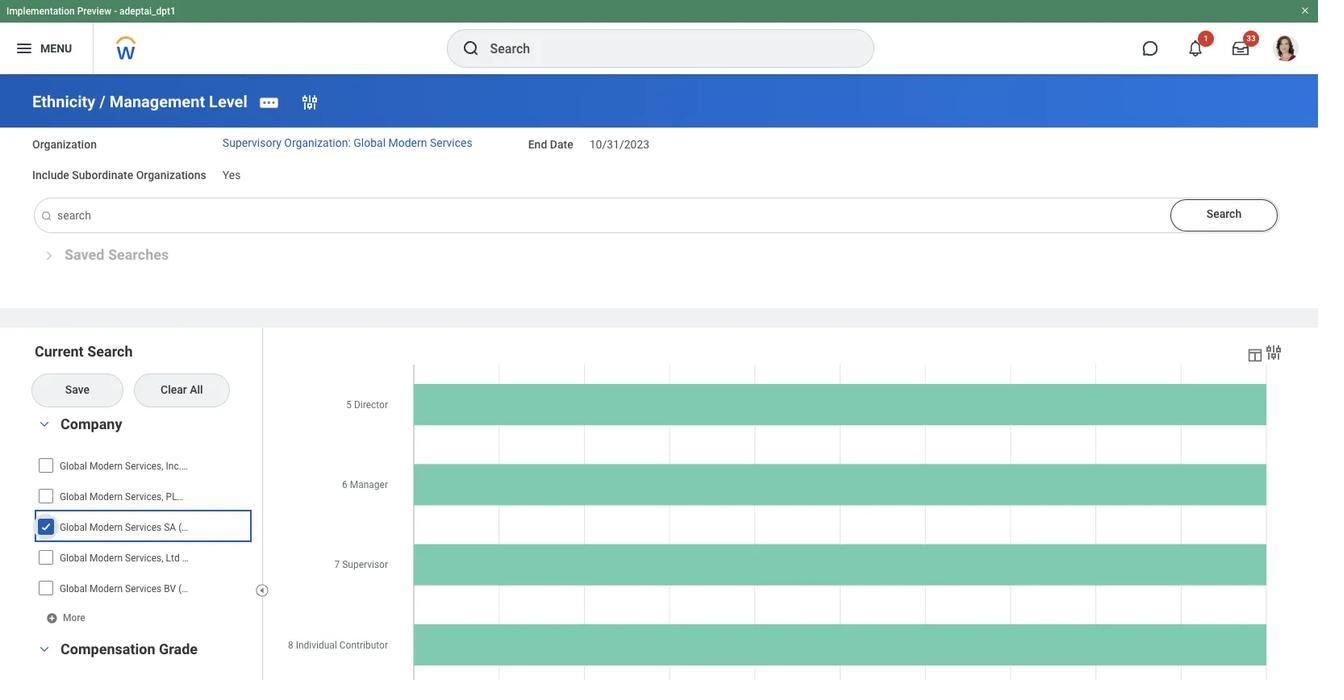 Task type: describe. For each thing, give the bounding box(es) containing it.
include subordinate organizations
[[32, 169, 207, 182]]

Ethnicity / Management Level text field
[[35, 199, 1279, 233]]

modern for global modern services, ltd (canada)
[[90, 553, 123, 564]]

company tree
[[36, 452, 249, 602]]

menu button
[[0, 23, 93, 74]]

bv
[[164, 584, 176, 595]]

compensation grade
[[61, 641, 198, 658]]

menu banner
[[0, 0, 1319, 74]]

global modern services, plc (u.k.)
[[60, 492, 210, 503]]

grade
[[159, 641, 198, 658]]

company button
[[61, 416, 122, 433]]

0 vertical spatial services
[[430, 137, 473, 150]]

modern for global modern services sa (france)
[[90, 523, 123, 534]]

organizations
[[136, 169, 207, 182]]

ethnicity
[[32, 92, 95, 111]]

preview
[[77, 6, 112, 17]]

services for (netherlands)
[[125, 584, 162, 595]]

modern for global modern services, inc. (usa)
[[90, 461, 123, 472]]

current
[[35, 343, 84, 360]]

33 button
[[1224, 31, 1260, 66]]

organization:
[[284, 137, 351, 150]]

menu
[[40, 42, 72, 55]]

Search search field
[[32, 199, 1279, 233]]

modern for global modern services bv (netherlands)
[[90, 584, 123, 595]]

clear all
[[161, 384, 203, 397]]

(netherlands)
[[178, 584, 238, 595]]

search image
[[461, 39, 481, 58]]

level
[[209, 92, 248, 111]]

inbox large image
[[1233, 40, 1250, 57]]

services, for plc
[[125, 492, 164, 503]]

adeptai_dpt1
[[120, 6, 176, 17]]

company group
[[32, 415, 254, 628]]

include
[[32, 169, 69, 182]]

1
[[1204, 34, 1209, 43]]

check small image
[[36, 518, 56, 537]]

clear
[[161, 384, 187, 397]]

global for global modern services, inc. (usa)
[[60, 461, 87, 472]]

ltd
[[166, 553, 180, 564]]

profile logan mcneil image
[[1274, 36, 1300, 65]]

organization
[[32, 138, 97, 151]]

(canada)
[[182, 553, 222, 564]]

filter search field
[[32, 342, 265, 680]]

end date
[[528, 138, 574, 151]]

implementation preview -   adeptai_dpt1
[[6, 6, 176, 17]]

save
[[65, 384, 90, 397]]

10/31/2023
[[590, 138, 650, 151]]

/
[[99, 92, 105, 111]]

end date element
[[590, 128, 650, 152]]

(france)
[[178, 523, 214, 534]]

implementation
[[6, 6, 75, 17]]

justify image
[[15, 39, 34, 58]]

ethnicity / management level link
[[32, 92, 248, 111]]

33
[[1247, 34, 1257, 43]]



Task type: locate. For each thing, give the bounding box(es) containing it.
services
[[430, 137, 473, 150], [125, 523, 162, 534], [125, 584, 162, 595]]

more button
[[46, 611, 87, 625]]

ethnicity / management level main content
[[0, 74, 1319, 680]]

1 horizontal spatial search
[[1207, 208, 1242, 221]]

-
[[114, 6, 117, 17]]

services, left inc.
[[125, 461, 164, 472]]

compensation grade button
[[61, 641, 198, 658]]

search
[[1207, 208, 1242, 221], [87, 343, 133, 360]]

services, for inc.
[[125, 461, 164, 472]]

global for global modern services, ltd (canada)
[[60, 553, 87, 564]]

global modern services sa (france)
[[60, 523, 214, 534]]

current search
[[35, 343, 133, 360]]

subordinate
[[72, 169, 133, 182]]

3 services, from the top
[[125, 553, 164, 564]]

(u.k.)
[[186, 492, 210, 503]]

services, left the ltd
[[125, 553, 164, 564]]

services for (france)
[[125, 523, 162, 534]]

inc.
[[166, 461, 182, 472]]

sa
[[164, 523, 176, 534]]

clear all button
[[135, 375, 229, 407]]

1 button
[[1178, 31, 1215, 66]]

1 vertical spatial services,
[[125, 492, 164, 503]]

compensation
[[61, 641, 155, 658]]

save button
[[32, 375, 123, 407]]

ethnicity / management level
[[32, 92, 248, 111]]

global for global modern services bv (netherlands)
[[60, 584, 87, 595]]

0 horizontal spatial search
[[87, 343, 133, 360]]

change selection image
[[300, 93, 319, 112]]

modern
[[389, 137, 427, 150], [90, 461, 123, 472], [90, 492, 123, 503], [90, 523, 123, 534], [90, 553, 123, 564], [90, 584, 123, 595]]

notifications large image
[[1188, 40, 1204, 57]]

services, left plc
[[125, 492, 164, 503]]

plc
[[166, 492, 183, 503]]

global modern services, inc. (usa)
[[60, 461, 209, 472]]

search inside filter search field
[[87, 343, 133, 360]]

yes
[[223, 169, 241, 182]]

2 vertical spatial services
[[125, 584, 162, 595]]

Search Workday  search field
[[490, 31, 841, 66]]

notifications element
[[1282, 32, 1295, 45]]

configure and view chart data image
[[1265, 343, 1284, 363], [1247, 346, 1265, 364]]

global for global modern services, plc (u.k.)
[[60, 492, 87, 503]]

2 vertical spatial services,
[[125, 553, 164, 564]]

management
[[109, 92, 205, 111]]

modern for global modern services, plc (u.k.)
[[90, 492, 123, 503]]

close environment banner image
[[1301, 6, 1311, 15]]

search button
[[1171, 200, 1279, 232]]

global modern services bv (netherlands)
[[60, 584, 238, 595]]

supervisory organization: global modern services
[[223, 137, 473, 150]]

0 vertical spatial search
[[1207, 208, 1242, 221]]

1 vertical spatial search
[[87, 343, 133, 360]]

0 vertical spatial services,
[[125, 461, 164, 472]]

all
[[190, 384, 203, 397]]

services,
[[125, 461, 164, 472], [125, 492, 164, 503], [125, 553, 164, 564]]

1 services, from the top
[[125, 461, 164, 472]]

2 services, from the top
[[125, 492, 164, 503]]

more
[[63, 613, 85, 624]]

search image
[[40, 210, 53, 223]]

search inside search button
[[1207, 208, 1242, 221]]

supervisory organization: global modern services link
[[223, 137, 473, 150]]

include subordinate organizations element
[[223, 159, 241, 183]]

end
[[528, 138, 548, 151]]

global
[[354, 137, 386, 150], [60, 461, 87, 472], [60, 492, 87, 503], [60, 523, 87, 534], [60, 553, 87, 564], [60, 584, 87, 595]]

supervisory
[[223, 137, 282, 150]]

company
[[61, 416, 122, 433]]

chevron down image
[[35, 419, 54, 430]]

global modern services, ltd (canada)
[[60, 553, 222, 564]]

services, for ltd
[[125, 553, 164, 564]]

chevron down image
[[35, 644, 54, 656]]

(usa)
[[184, 461, 209, 472]]

date
[[550, 138, 574, 151]]

global for global modern services sa (france)
[[60, 523, 87, 534]]

1 vertical spatial services
[[125, 523, 162, 534]]



Task type: vqa. For each thing, say whether or not it's contained in the screenshot.
first "Location" from the top
no



